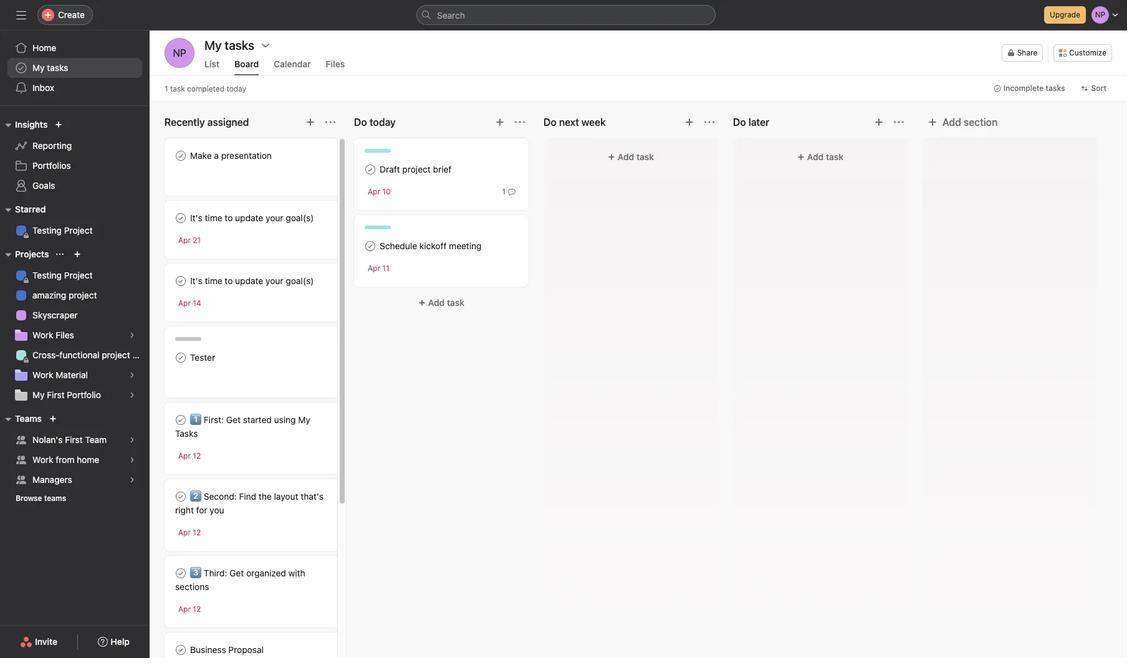 Task type: vqa. For each thing, say whether or not it's contained in the screenshot.
right The 'Marketing' link
no



Task type: locate. For each thing, give the bounding box(es) containing it.
0 vertical spatial first
[[47, 390, 65, 400]]

1 for 1
[[502, 187, 506, 196]]

apr left 14
[[178, 299, 191, 308]]

project left brief in the left top of the page
[[403, 164, 431, 175]]

work files
[[32, 330, 74, 341]]

1 vertical spatial to
[[225, 276, 233, 286]]

my up the "inbox"
[[32, 62, 45, 73]]

completed checkbox left make on the top of the page
[[173, 148, 188, 163]]

completed image up the apr 14
[[173, 274, 188, 289]]

apr 10 button
[[368, 187, 391, 197]]

1 completed image from the top
[[173, 211, 188, 226]]

tasks inside dropdown button
[[1047, 84, 1066, 93]]

show options, current sort, top image
[[56, 251, 64, 258]]

0 vertical spatial apr 12 button
[[178, 452, 201, 461]]

1 update from the top
[[235, 213, 263, 223]]

sort
[[1092, 84, 1107, 93]]

0 vertical spatial 12
[[193, 452, 201, 461]]

2 horizontal spatial add task button
[[741, 146, 901, 168]]

2 vertical spatial apr 12
[[178, 605, 201, 614]]

0 vertical spatial project
[[403, 164, 431, 175]]

2 testing project from the top
[[32, 270, 93, 281]]

apr 11 button
[[368, 264, 390, 273]]

1 vertical spatial goal(s)
[[286, 276, 314, 286]]

files down skyscraper link
[[56, 330, 74, 341]]

0 vertical spatial testing
[[32, 225, 62, 236]]

project for amazing
[[69, 290, 97, 301]]

completed checkbox up right
[[173, 490, 188, 505]]

tasks
[[175, 429, 198, 439]]

board
[[235, 59, 259, 69]]

sort button
[[1076, 80, 1113, 97]]

get for started
[[226, 415, 241, 425]]

1 vertical spatial work
[[32, 370, 53, 381]]

apr for 2nd apr 12 button from the bottom
[[178, 528, 191, 538]]

1 vertical spatial get
[[230, 568, 244, 579]]

apr 12 button for 3️⃣ third: get organized with sections
[[178, 605, 201, 614]]

Completed checkbox
[[173, 211, 188, 226], [363, 239, 378, 254], [173, 274, 188, 289], [173, 351, 188, 366], [173, 413, 188, 428]]

1 testing project link from the top
[[7, 221, 142, 241]]

project up skyscraper link
[[69, 290, 97, 301]]

testing project
[[32, 225, 93, 236], [32, 270, 93, 281]]

to for apr 14
[[225, 276, 233, 286]]

completed checkbox left draft at left top
[[363, 162, 378, 177]]

work material
[[32, 370, 88, 381]]

0 vertical spatial apr 12
[[178, 452, 201, 461]]

completed checkbox up tasks
[[173, 413, 188, 428]]

more section actions image
[[326, 117, 336, 127], [515, 117, 525, 127], [705, 117, 715, 127], [895, 117, 905, 127]]

apr left 10
[[368, 187, 381, 197]]

completed image up apr 21 button
[[173, 211, 188, 226]]

update
[[235, 213, 263, 223], [235, 276, 263, 286]]

2 update from the top
[[235, 276, 263, 286]]

calendar
[[274, 59, 311, 69]]

global element
[[0, 31, 150, 105]]

apr 12 down tasks
[[178, 452, 201, 461]]

apr down "sections"
[[178, 605, 191, 614]]

my tasks link
[[7, 58, 142, 78]]

0 vertical spatial time
[[205, 213, 222, 223]]

work inside 'link'
[[32, 455, 53, 465]]

0 vertical spatial to
[[225, 213, 233, 223]]

apr for "apr 14" button
[[178, 299, 191, 308]]

2 work from the top
[[32, 370, 53, 381]]

upgrade
[[1051, 10, 1081, 19]]

completed image left the 3️⃣
[[173, 566, 188, 581]]

2 goal(s) from the top
[[286, 276, 314, 286]]

3 more section actions image from the left
[[705, 117, 715, 127]]

completed checkbox up apr 21 button
[[173, 211, 188, 226]]

do next week
[[544, 117, 606, 128]]

project left 'plan'
[[102, 350, 130, 361]]

1 it's time to update your goal(s) from the top
[[190, 213, 314, 223]]

see details, work files image
[[129, 332, 136, 339]]

1 vertical spatial your
[[266, 276, 284, 286]]

12 for 3️⃣
[[193, 605, 201, 614]]

2 vertical spatial apr 12 button
[[178, 605, 201, 614]]

2 to from the top
[[225, 276, 233, 286]]

customize button
[[1054, 44, 1113, 62]]

1 apr 12 from the top
[[178, 452, 201, 461]]

apr 12 down right
[[178, 528, 201, 538]]

inbox link
[[7, 78, 142, 98]]

apr left 21
[[178, 236, 191, 245]]

1 vertical spatial it's
[[190, 276, 203, 286]]

it's time to update your goal(s) up 21
[[190, 213, 314, 223]]

1 horizontal spatial add task image
[[495, 117, 505, 127]]

it's up 14
[[190, 276, 203, 286]]

0 horizontal spatial first
[[47, 390, 65, 400]]

2 project from the top
[[64, 270, 93, 281]]

apr down tasks
[[178, 452, 191, 461]]

0 vertical spatial your
[[266, 213, 284, 223]]

first:
[[204, 415, 224, 425]]

testing inside projects element
[[32, 270, 62, 281]]

apr 12
[[178, 452, 201, 461], [178, 528, 201, 538], [178, 605, 201, 614]]

work up cross-
[[32, 330, 53, 341]]

testing for 1st testing project link from the bottom of the page
[[32, 270, 62, 281]]

from
[[56, 455, 74, 465]]

first inside my first portfolio link
[[47, 390, 65, 400]]

1 vertical spatial 1
[[502, 187, 506, 196]]

add task image
[[685, 117, 695, 127]]

completed image for 2️⃣ second: find the layout that's right for you
[[173, 490, 188, 505]]

1 horizontal spatial 1
[[502, 187, 506, 196]]

it's
[[190, 213, 203, 223], [190, 276, 203, 286]]

testing project up the amazing project
[[32, 270, 93, 281]]

0 vertical spatial project
[[64, 225, 93, 236]]

completed checkbox for business proposal
[[173, 643, 188, 658]]

testing project up 'show options, current sort, top' image
[[32, 225, 93, 236]]

apr for apr 10 button
[[368, 187, 381, 197]]

get right first:
[[226, 415, 241, 425]]

0 horizontal spatial project
[[69, 290, 97, 301]]

first down the work material
[[47, 390, 65, 400]]

today
[[227, 84, 246, 93]]

project up amazing project link
[[64, 270, 93, 281]]

testing project for 1st testing project link from the bottom of the page
[[32, 270, 93, 281]]

1 vertical spatial testing project link
[[7, 266, 142, 286]]

3 12 from the top
[[193, 605, 201, 614]]

4 more section actions image from the left
[[895, 117, 905, 127]]

1 vertical spatial update
[[235, 276, 263, 286]]

1 project from the top
[[64, 225, 93, 236]]

get inside "1️⃣ first: get started using my tasks"
[[226, 415, 241, 425]]

project
[[403, 164, 431, 175], [69, 290, 97, 301], [102, 350, 130, 361]]

completed image for make a presentation
[[173, 148, 188, 163]]

1 vertical spatial project
[[64, 270, 93, 281]]

add task button
[[551, 146, 711, 168], [741, 146, 901, 168], [354, 292, 529, 314]]

my inside the global element
[[32, 62, 45, 73]]

completed image for it's time to update your goal(s)
[[173, 274, 188, 289]]

1 horizontal spatial project
[[102, 350, 130, 361]]

1 12 from the top
[[193, 452, 201, 461]]

1 it's from the top
[[190, 213, 203, 223]]

1 vertical spatial testing
[[32, 270, 62, 281]]

2 horizontal spatial add task image
[[875, 117, 885, 127]]

2 completed image from the top
[[173, 351, 188, 366]]

my inside projects element
[[32, 390, 45, 400]]

completed image left the business
[[173, 643, 188, 658]]

skyscraper link
[[7, 306, 142, 326]]

1 vertical spatial my
[[32, 390, 45, 400]]

1 testing project from the top
[[32, 225, 93, 236]]

0 vertical spatial goal(s)
[[286, 213, 314, 223]]

apr 12 button down right
[[178, 528, 201, 538]]

share
[[1018, 48, 1038, 57]]

testing down starred
[[32, 225, 62, 236]]

14
[[193, 299, 201, 308]]

2 vertical spatial work
[[32, 455, 53, 465]]

business proposal
[[190, 645, 264, 656]]

1 more section actions image from the left
[[326, 117, 336, 127]]

files right calendar
[[326, 59, 345, 69]]

testing inside the starred 'element'
[[32, 225, 62, 236]]

starred element
[[0, 198, 150, 243]]

2 it's from the top
[[190, 276, 203, 286]]

12 down tasks
[[193, 452, 201, 461]]

completed checkbox for 2️⃣ second: find the layout that's right for you
[[173, 490, 188, 505]]

1 add task image from the left
[[306, 117, 316, 127]]

completed image left the tester
[[173, 351, 188, 366]]

completed image left make on the top of the page
[[173, 148, 188, 163]]

my inside "1️⃣ first: get started using my tasks"
[[298, 415, 311, 425]]

it's time to update your goal(s) up 14
[[190, 276, 314, 286]]

tasks
[[47, 62, 68, 73], [1047, 84, 1066, 93]]

my
[[32, 62, 45, 73], [32, 390, 45, 400], [298, 415, 311, 425]]

1 horizontal spatial first
[[65, 435, 83, 445]]

browse teams button
[[10, 490, 72, 508]]

invite button
[[12, 631, 66, 654]]

my right using
[[298, 415, 311, 425]]

add task image for do today
[[495, 117, 505, 127]]

1 vertical spatial files
[[56, 330, 74, 341]]

get right the third:
[[230, 568, 244, 579]]

testing for testing project link within the starred 'element'
[[32, 225, 62, 236]]

apr 11
[[368, 264, 390, 273]]

0 vertical spatial tasks
[[47, 62, 68, 73]]

task for add task button related to do next week
[[637, 152, 654, 162]]

kickoff
[[420, 241, 447, 251]]

proposal
[[229, 645, 264, 656]]

project inside the starred 'element'
[[64, 225, 93, 236]]

3 work from the top
[[32, 455, 53, 465]]

apr 12 button down "sections"
[[178, 605, 201, 614]]

0 vertical spatial testing project
[[32, 225, 93, 236]]

work
[[32, 330, 53, 341], [32, 370, 53, 381], [32, 455, 53, 465]]

2 it's time to update your goal(s) from the top
[[190, 276, 314, 286]]

it's for 14
[[190, 276, 203, 286]]

12 down for
[[193, 528, 201, 538]]

add task button for do next week
[[551, 146, 711, 168]]

add
[[943, 117, 962, 128], [618, 152, 635, 162], [808, 152, 824, 162], [428, 298, 445, 308]]

completed checkbox for 3️⃣ third: get organized with sections
[[173, 566, 188, 581]]

1 horizontal spatial add task button
[[551, 146, 711, 168]]

0 horizontal spatial 1
[[165, 84, 168, 93]]

my for my first portfolio
[[32, 390, 45, 400]]

add for add section button
[[943, 117, 962, 128]]

completed image up apr 11
[[363, 239, 378, 254]]

Completed checkbox
[[173, 148, 188, 163], [363, 162, 378, 177], [173, 490, 188, 505], [173, 566, 188, 581], [173, 643, 188, 658]]

12 for 1️⃣
[[193, 452, 201, 461]]

incomplete tasks
[[1004, 84, 1066, 93]]

2 testing from the top
[[32, 270, 62, 281]]

completed checkbox left the business
[[173, 643, 188, 658]]

0 horizontal spatial tasks
[[47, 62, 68, 73]]

starred
[[15, 204, 46, 215]]

completed image
[[173, 148, 188, 163], [363, 162, 378, 177], [363, 239, 378, 254], [173, 274, 188, 289], [173, 413, 188, 428], [173, 490, 188, 505], [173, 566, 188, 581], [173, 643, 188, 658]]

1 testing from the top
[[32, 225, 62, 236]]

testing project inside the starred 'element'
[[32, 225, 93, 236]]

update for 21
[[235, 213, 263, 223]]

calendar link
[[274, 59, 311, 75]]

1 vertical spatial project
[[69, 290, 97, 301]]

1 vertical spatial apr 12
[[178, 528, 201, 538]]

brief
[[433, 164, 452, 175]]

apr left 11
[[368, 264, 381, 273]]

0 vertical spatial testing project link
[[7, 221, 142, 241]]

testing up amazing
[[32, 270, 62, 281]]

apr 12 down "sections"
[[178, 605, 201, 614]]

apr down right
[[178, 528, 191, 538]]

1 vertical spatial 12
[[193, 528, 201, 538]]

show options image
[[261, 41, 271, 51]]

completed checkbox up the apr 14
[[173, 274, 188, 289]]

it's time to update your goal(s) for 21
[[190, 213, 314, 223]]

2 vertical spatial my
[[298, 415, 311, 425]]

0 vertical spatial get
[[226, 415, 241, 425]]

my first portfolio link
[[7, 386, 142, 405]]

2 vertical spatial 12
[[193, 605, 201, 614]]

2️⃣
[[190, 492, 201, 502]]

work down cross-
[[32, 370, 53, 381]]

apr 10
[[368, 187, 391, 197]]

testing project link down new project or portfolio "image"
[[7, 266, 142, 286]]

project up new project or portfolio "image"
[[64, 225, 93, 236]]

list link
[[205, 59, 220, 75]]

apr for apr 21 button
[[178, 236, 191, 245]]

nolan's first team link
[[7, 430, 142, 450]]

completed image for draft project brief
[[363, 162, 378, 177]]

nolan's
[[32, 435, 63, 445]]

2 your from the top
[[266, 276, 284, 286]]

1 goal(s) from the top
[[286, 213, 314, 223]]

2 more section actions image from the left
[[515, 117, 525, 127]]

my up "teams"
[[32, 390, 45, 400]]

work for work files
[[32, 330, 53, 341]]

1 vertical spatial completed image
[[173, 351, 188, 366]]

tasks down home
[[47, 62, 68, 73]]

completed checkbox left the 3️⃣
[[173, 566, 188, 581]]

see details, work material image
[[129, 372, 136, 379]]

1 apr 12 button from the top
[[178, 452, 201, 461]]

project
[[64, 225, 93, 236], [64, 270, 93, 281]]

1 task completed today
[[165, 84, 246, 93]]

1 time from the top
[[205, 213, 222, 223]]

inbox
[[32, 82, 54, 93]]

upgrade button
[[1045, 6, 1087, 24]]

0 vertical spatial my
[[32, 62, 45, 73]]

2 add task image from the left
[[495, 117, 505, 127]]

1 horizontal spatial tasks
[[1047, 84, 1066, 93]]

completed checkbox left the tester
[[173, 351, 188, 366]]

add task image
[[306, 117, 316, 127], [495, 117, 505, 127], [875, 117, 885, 127]]

completed image for 3️⃣ third: get organized with sections
[[173, 566, 188, 581]]

managers
[[32, 475, 72, 485]]

1 work from the top
[[32, 330, 53, 341]]

2 horizontal spatial project
[[403, 164, 431, 175]]

1 vertical spatial tasks
[[1047, 84, 1066, 93]]

teams
[[15, 414, 42, 424]]

apr
[[368, 187, 381, 197], [178, 236, 191, 245], [368, 264, 381, 273], [178, 299, 191, 308], [178, 452, 191, 461], [178, 528, 191, 538], [178, 605, 191, 614]]

completed image up right
[[173, 490, 188, 505]]

first up work from home 'link' at the bottom left of the page
[[65, 435, 83, 445]]

completed image left draft at left top
[[363, 162, 378, 177]]

testing project link inside the starred 'element'
[[7, 221, 142, 241]]

1 vertical spatial apr 12 button
[[178, 528, 201, 538]]

3 add task image from the left
[[875, 117, 885, 127]]

browse teams
[[16, 494, 66, 503]]

see details, managers image
[[129, 477, 136, 484]]

1 vertical spatial it's time to update your goal(s)
[[190, 276, 314, 286]]

teams element
[[0, 408, 150, 510]]

get
[[226, 415, 241, 425], [230, 568, 244, 579]]

1 vertical spatial first
[[65, 435, 83, 445]]

1 to from the top
[[225, 213, 233, 223]]

0 vertical spatial 1
[[165, 84, 168, 93]]

completed image for 1️⃣ first: get started using my tasks
[[173, 413, 188, 428]]

tasks inside the global element
[[47, 62, 68, 73]]

add for add task button related to do later
[[808, 152, 824, 162]]

0 horizontal spatial files
[[56, 330, 74, 341]]

invite
[[35, 637, 57, 648]]

cross-
[[32, 350, 59, 361]]

1 horizontal spatial add task
[[618, 152, 654, 162]]

first inside nolan's first team link
[[65, 435, 83, 445]]

0 vertical spatial work
[[32, 330, 53, 341]]

completed image
[[173, 211, 188, 226], [173, 351, 188, 366]]

work down nolan's
[[32, 455, 53, 465]]

2 horizontal spatial add task
[[808, 152, 844, 162]]

it's up 21
[[190, 213, 203, 223]]

12 down "sections"
[[193, 605, 201, 614]]

that's
[[301, 492, 324, 502]]

it's for 21
[[190, 213, 203, 223]]

draft
[[380, 164, 400, 175]]

0 vertical spatial it's
[[190, 213, 203, 223]]

3 apr 12 button from the top
[[178, 605, 201, 614]]

add task
[[618, 152, 654, 162], [808, 152, 844, 162], [428, 298, 465, 308]]

tester
[[190, 352, 215, 363]]

0 vertical spatial it's time to update your goal(s)
[[190, 213, 314, 223]]

work material link
[[7, 366, 142, 386]]

tasks right incomplete
[[1047, 84, 1066, 93]]

2️⃣ second: find the layout that's right for you
[[175, 492, 324, 516]]

0 horizontal spatial add task image
[[306, 117, 316, 127]]

time
[[205, 213, 222, 223], [205, 276, 222, 286]]

testing project link up new project or portfolio "image"
[[7, 221, 142, 241]]

3 apr 12 from the top
[[178, 605, 201, 614]]

1 vertical spatial testing project
[[32, 270, 93, 281]]

1 vertical spatial time
[[205, 276, 222, 286]]

10
[[383, 187, 391, 197]]

0 vertical spatial update
[[235, 213, 263, 223]]

1 for 1 task completed today
[[165, 84, 168, 93]]

apr 21
[[178, 236, 201, 245]]

completed checkbox for draft project brief
[[363, 162, 378, 177]]

2 time from the top
[[205, 276, 222, 286]]

get inside 3️⃣ third: get organized with sections
[[230, 568, 244, 579]]

hide sidebar image
[[16, 10, 26, 20]]

apr 12 button down tasks
[[178, 452, 201, 461]]

0 vertical spatial completed image
[[173, 211, 188, 226]]

testing project inside projects element
[[32, 270, 93, 281]]

1 horizontal spatial files
[[326, 59, 345, 69]]

see details, work from home image
[[129, 457, 136, 464]]

see details, nolan's first team image
[[129, 437, 136, 444]]

1 your from the top
[[266, 213, 284, 223]]

a
[[214, 150, 219, 161]]

started
[[243, 415, 272, 425]]

completed image up tasks
[[173, 413, 188, 428]]

1 inside button
[[502, 187, 506, 196]]



Task type: describe. For each thing, give the bounding box(es) containing it.
nolan's first team
[[32, 435, 107, 445]]

my for my tasks
[[32, 62, 45, 73]]

apr for 3️⃣ third: get organized with sections apr 12 button
[[178, 605, 191, 614]]

first for my
[[47, 390, 65, 400]]

cross-functional project plan
[[32, 350, 150, 361]]

the
[[259, 492, 272, 502]]

board link
[[235, 59, 259, 75]]

meeting
[[449, 241, 482, 251]]

help button
[[90, 631, 138, 654]]

new project or portfolio image
[[74, 251, 81, 258]]

project for testing project link within the starred 'element'
[[64, 225, 93, 236]]

layout
[[274, 492, 299, 502]]

more section actions image for recently assigned
[[326, 117, 336, 127]]

more section actions image for do later
[[895, 117, 905, 127]]

portfolio
[[67, 390, 101, 400]]

completed image for business proposal
[[173, 643, 188, 658]]

3️⃣ third: get organized with sections
[[175, 568, 305, 593]]

2 vertical spatial project
[[102, 350, 130, 361]]

draft project brief
[[380, 164, 452, 175]]

apr 21 button
[[178, 236, 201, 245]]

first for nolan's
[[65, 435, 83, 445]]

it's time to update your goal(s) for 14
[[190, 276, 314, 286]]

add task for do later
[[808, 152, 844, 162]]

for
[[196, 505, 207, 516]]

2 testing project link from the top
[[7, 266, 142, 286]]

share button
[[1002, 44, 1044, 62]]

Search tasks, projects, and more text field
[[417, 5, 716, 25]]

completed checkbox for apr 14
[[173, 274, 188, 289]]

tasks for my tasks
[[47, 62, 68, 73]]

amazing
[[32, 290, 66, 301]]

completed checkbox for make a presentation
[[173, 148, 188, 163]]

apr for apr 12 button associated with 1️⃣ first: get started using my tasks
[[178, 452, 191, 461]]

more section actions image for do next week
[[705, 117, 715, 127]]

recently assigned
[[165, 117, 249, 128]]

portfolios
[[32, 160, 71, 171]]

add task for do next week
[[618, 152, 654, 162]]

create
[[58, 9, 85, 20]]

completed image for schedule kickoff meeting
[[363, 239, 378, 254]]

insights element
[[0, 114, 150, 198]]

files inside projects element
[[56, 330, 74, 341]]

see details, my first portfolio image
[[129, 392, 136, 399]]

your for apr 21
[[266, 213, 284, 223]]

apr 12 button for 1️⃣ first: get started using my tasks
[[178, 452, 201, 461]]

you
[[210, 505, 224, 516]]

third:
[[204, 568, 227, 579]]

project for draft
[[403, 164, 431, 175]]

customize
[[1070, 48, 1107, 57]]

material
[[56, 370, 88, 381]]

make a presentation
[[190, 150, 272, 161]]

apr for the apr 11 button
[[368, 264, 381, 273]]

home
[[32, 42, 56, 53]]

amazing project
[[32, 290, 97, 301]]

apr 14 button
[[178, 299, 201, 308]]

project for 1st testing project link from the bottom of the page
[[64, 270, 93, 281]]

sections
[[175, 582, 209, 593]]

np button
[[165, 38, 195, 68]]

do later
[[734, 117, 770, 128]]

tasks for incomplete tasks
[[1047, 84, 1066, 93]]

testing project for testing project link within the starred 'element'
[[32, 225, 93, 236]]

add task image for recently assigned
[[306, 117, 316, 127]]

create button
[[37, 5, 93, 25]]

section
[[964, 117, 998, 128]]

2 apr 12 button from the top
[[178, 528, 201, 538]]

do
[[544, 117, 557, 128]]

work for work material
[[32, 370, 53, 381]]

goal(s) for apr 14
[[286, 276, 314, 286]]

to for apr 21
[[225, 213, 233, 223]]

goals
[[32, 180, 55, 191]]

plan
[[133, 350, 150, 361]]

time for 21
[[205, 213, 222, 223]]

projects
[[15, 249, 49, 260]]

add task button for do later
[[741, 146, 901, 168]]

managers link
[[7, 470, 142, 490]]

add for add task button related to do next week
[[618, 152, 635, 162]]

my tasks
[[205, 38, 255, 52]]

completed checkbox for apr 12
[[173, 413, 188, 428]]

1️⃣
[[190, 415, 201, 425]]

browse teams image
[[49, 415, 57, 423]]

add section
[[943, 117, 998, 128]]

list
[[205, 59, 220, 69]]

incomplete tasks button
[[989, 80, 1071, 97]]

do today
[[354, 117, 396, 128]]

0 horizontal spatial add task button
[[354, 292, 529, 314]]

apr 12 for 3️⃣ third: get organized with sections
[[178, 605, 201, 614]]

21
[[193, 236, 201, 245]]

completed
[[187, 84, 225, 93]]

completed image for tester
[[173, 351, 188, 366]]

0 vertical spatial files
[[326, 59, 345, 69]]

update for 14
[[235, 276, 263, 286]]

your for apr 14
[[266, 276, 284, 286]]

add task image for do later
[[875, 117, 885, 127]]

task for add task button related to do later
[[827, 152, 844, 162]]

more section actions image for do today
[[515, 117, 525, 127]]

projects element
[[0, 243, 150, 408]]

skyscraper
[[32, 310, 78, 321]]

apr 12 for 1️⃣ first: get started using my tasks
[[178, 452, 201, 461]]

schedule
[[380, 241, 417, 251]]

time for 14
[[205, 276, 222, 286]]

completed checkbox up apr 11
[[363, 239, 378, 254]]

next week
[[559, 117, 606, 128]]

0 horizontal spatial add task
[[428, 298, 465, 308]]

portfolios link
[[7, 156, 142, 176]]

get for organized
[[230, 568, 244, 579]]

2 12 from the top
[[193, 528, 201, 538]]

2 apr 12 from the top
[[178, 528, 201, 538]]

teams
[[44, 494, 66, 503]]

work from home
[[32, 455, 99, 465]]

completed checkbox for apr 21
[[173, 211, 188, 226]]

work for work from home
[[32, 455, 53, 465]]

add for the leftmost add task button
[[428, 298, 445, 308]]

new image
[[55, 121, 63, 129]]

functional
[[59, 350, 100, 361]]

work from home link
[[7, 450, 142, 470]]

starred button
[[0, 202, 46, 217]]

amazing project link
[[7, 286, 142, 306]]

team
[[85, 435, 107, 445]]

second:
[[204, 492, 237, 502]]

files link
[[326, 59, 345, 75]]

my first portfolio
[[32, 390, 101, 400]]

with
[[289, 568, 305, 579]]

add section button
[[923, 111, 1003, 133]]

browse
[[16, 494, 42, 503]]

completed image for it's time to update your goal(s)
[[173, 211, 188, 226]]

apr 14
[[178, 299, 201, 308]]

home link
[[7, 38, 142, 58]]

goal(s) for apr 21
[[286, 213, 314, 223]]

1️⃣ first: get started using my tasks
[[175, 415, 311, 439]]

3️⃣
[[190, 568, 201, 579]]

using
[[274, 415, 296, 425]]

teams button
[[0, 412, 42, 427]]

my tasks
[[32, 62, 68, 73]]

insights
[[15, 119, 48, 130]]

business
[[190, 645, 226, 656]]

11
[[383, 264, 390, 273]]

home
[[77, 455, 99, 465]]

task for the leftmost add task button
[[447, 298, 465, 308]]



